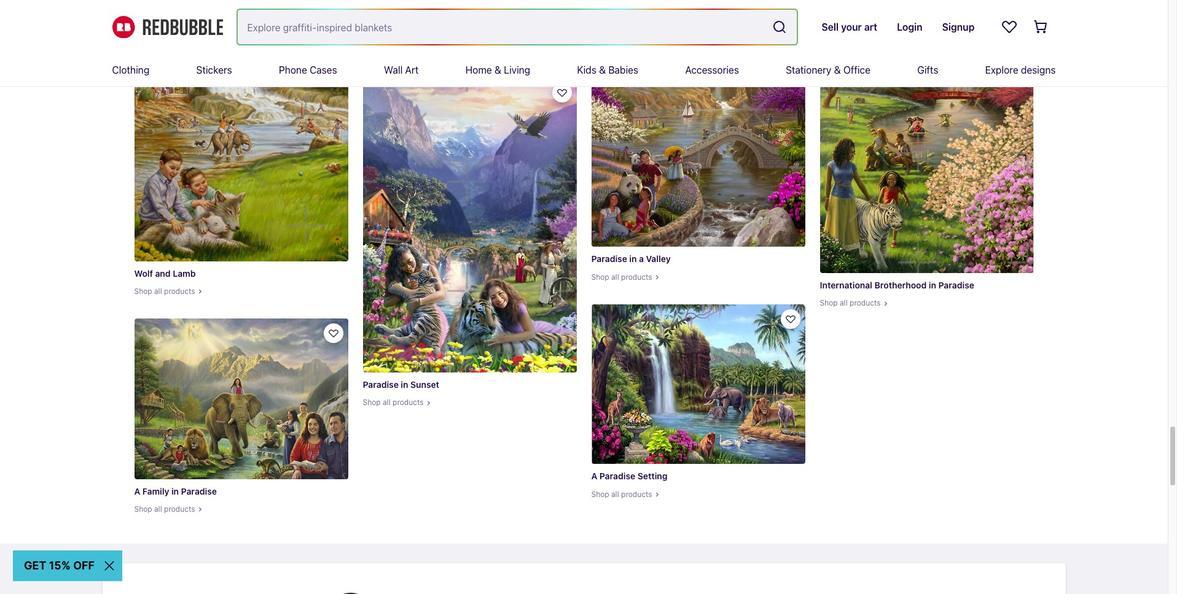 Task type: locate. For each thing, give the bounding box(es) containing it.
0 vertical spatial a
[[591, 471, 597, 482]]

art
[[405, 65, 419, 76]]

products for international brotherhood in paradise
[[850, 299, 881, 308]]

a
[[591, 471, 597, 482], [134, 486, 140, 497]]

paradise right family
[[181, 486, 217, 497]]

shop down animals
[[363, 46, 381, 55]]

shop all products down wolf and lamb
[[134, 287, 195, 296]]

wolf
[[134, 268, 153, 279]]

1 horizontal spatial &
[[599, 65, 606, 76]]

shop all products down paradise in a valley
[[591, 273, 652, 282]]

products down paradise in sunset
[[393, 398, 424, 408]]

stickers
[[196, 65, 232, 76]]

all for animals in paradise
[[383, 46, 391, 55]]

products for paradise in a valley
[[621, 273, 652, 282]]

animals
[[363, 27, 396, 38]]

shop all products for a family in paradise
[[134, 505, 195, 514]]

products down a paradise setting
[[621, 490, 652, 499]]

shop all products
[[363, 46, 424, 55], [591, 273, 652, 282], [134, 287, 195, 296], [820, 299, 881, 308], [363, 398, 424, 408], [591, 490, 652, 499], [134, 505, 195, 514]]

family
[[142, 486, 169, 497]]

all down paradise in sunset
[[383, 398, 391, 408]]

shop all products down family
[[134, 505, 195, 514]]

shop all products for animals in paradise
[[363, 46, 424, 55]]

all down family
[[154, 505, 162, 514]]

shop all products for wolf and lamb
[[134, 287, 195, 296]]

stationery & office link
[[786, 54, 871, 86]]

shop for a paradise setting
[[591, 490, 609, 499]]

all down paradise in a valley
[[611, 273, 619, 282]]

products down lamb
[[164, 287, 195, 296]]

in left sunset
[[401, 380, 408, 390]]

in for paradise
[[398, 27, 405, 38]]

office
[[844, 65, 871, 76]]

None field
[[237, 10, 797, 44]]

shop down a paradise setting
[[591, 490, 609, 499]]

a left family
[[134, 486, 140, 497]]

in left the a
[[629, 254, 637, 264]]

clothing link
[[112, 54, 149, 86]]

cases
[[310, 65, 337, 76]]

shop for international brotherhood in paradise
[[820, 299, 838, 308]]

shop down family
[[134, 505, 152, 514]]

a for a paradise setting
[[591, 471, 597, 482]]

paradise right brotherhood
[[939, 280, 974, 291]]

shop all products down paradise in sunset
[[363, 398, 424, 408]]

shop all products up wall
[[363, 46, 424, 55]]

products down a family in paradise
[[164, 505, 195, 514]]

a
[[639, 254, 644, 264]]

products down the international
[[850, 299, 881, 308]]

shop down the international
[[820, 299, 838, 308]]

shop down paradise in a valley
[[591, 273, 609, 282]]

3 & from the left
[[834, 65, 841, 76]]

paradise left setting
[[600, 471, 635, 482]]

valley
[[646, 254, 671, 264]]

1 horizontal spatial a
[[591, 471, 597, 482]]

home
[[466, 65, 492, 76]]

2 & from the left
[[599, 65, 606, 76]]

in
[[398, 27, 405, 38], [629, 254, 637, 264], [929, 280, 936, 291], [401, 380, 408, 390], [171, 486, 179, 497]]

a left setting
[[591, 471, 597, 482]]

animals in paradise
[[363, 27, 443, 38]]

shop all products down a paradise setting
[[591, 490, 652, 499]]

2 horizontal spatial &
[[834, 65, 841, 76]]

1 vertical spatial a
[[134, 486, 140, 497]]

in right family
[[171, 486, 179, 497]]

shop all products for paradise in sunset
[[363, 398, 424, 408]]

paradise up the art
[[408, 27, 443, 38]]

shop down paradise in sunset
[[363, 398, 381, 408]]

products
[[393, 46, 424, 55], [621, 273, 652, 282], [164, 287, 195, 296], [850, 299, 881, 308], [393, 398, 424, 408], [621, 490, 652, 499], [164, 505, 195, 514]]

menu bar containing clothing
[[112, 54, 1056, 86]]

paradise
[[408, 27, 443, 38], [591, 254, 627, 264], [939, 280, 974, 291], [363, 380, 399, 390], [600, 471, 635, 482], [181, 486, 217, 497]]

0 horizontal spatial &
[[495, 65, 501, 76]]

in for a
[[629, 254, 637, 264]]

all down the international
[[840, 299, 848, 308]]

all for paradise in sunset
[[383, 398, 391, 408]]

shop for wolf and lamb
[[134, 287, 152, 296]]

all down a paradise setting
[[611, 490, 619, 499]]

in for sunset
[[401, 380, 408, 390]]

&
[[495, 65, 501, 76], [599, 65, 606, 76], [834, 65, 841, 76]]

all
[[383, 46, 391, 55], [611, 273, 619, 282], [154, 287, 162, 296], [840, 299, 848, 308], [383, 398, 391, 408], [611, 490, 619, 499], [154, 505, 162, 514]]

& right kids
[[599, 65, 606, 76]]

all down animals
[[383, 46, 391, 55]]

gifts
[[917, 65, 938, 76]]

1 & from the left
[[495, 65, 501, 76]]

shop
[[363, 46, 381, 55], [591, 273, 609, 282], [134, 287, 152, 296], [820, 299, 838, 308], [363, 398, 381, 408], [591, 490, 609, 499], [134, 505, 152, 514]]

international
[[820, 280, 872, 291]]

accessories link
[[685, 54, 739, 86]]

all for a paradise setting
[[611, 490, 619, 499]]

in right animals
[[398, 27, 405, 38]]

shop all products down the international
[[820, 299, 881, 308]]

0 horizontal spatial a
[[134, 486, 140, 497]]

Search term search field
[[237, 10, 768, 44]]

menu bar
[[112, 54, 1056, 86]]

products down the a
[[621, 273, 652, 282]]

& left office
[[834, 65, 841, 76]]

products for animals in paradise
[[393, 46, 424, 55]]

wall art
[[384, 65, 419, 76]]

a family in paradise
[[134, 486, 217, 497]]

products down "animals in paradise"
[[393, 46, 424, 55]]

shop for animals in paradise
[[363, 46, 381, 55]]

& for babies
[[599, 65, 606, 76]]

kids
[[577, 65, 597, 76]]

& left living
[[495, 65, 501, 76]]

shop down wolf
[[134, 287, 152, 296]]

all down and
[[154, 287, 162, 296]]



Task type: describe. For each thing, give the bounding box(es) containing it.
clothing
[[112, 65, 149, 76]]

phone cases link
[[279, 54, 337, 86]]

wall
[[384, 65, 403, 76]]

sunset
[[410, 380, 439, 390]]

a paradise setting
[[591, 471, 668, 482]]

stationery
[[786, 65, 832, 76]]

all for a family in paradise
[[154, 505, 162, 514]]

accessories
[[685, 65, 739, 76]]

paradise in a valley
[[591, 254, 671, 264]]

kids & babies
[[577, 65, 638, 76]]

in right brotherhood
[[929, 280, 936, 291]]

home & living link
[[466, 54, 530, 86]]

stationery & office
[[786, 65, 871, 76]]

redbubble logo image
[[112, 16, 223, 38]]

babies
[[608, 65, 638, 76]]

products for a paradise setting
[[621, 490, 652, 499]]

gifts link
[[917, 54, 938, 86]]

explore designs link
[[985, 54, 1056, 86]]

shop for paradise in a valley
[[591, 273, 609, 282]]

products for paradise in sunset
[[393, 398, 424, 408]]

kids & babies link
[[577, 54, 638, 86]]

wall art link
[[384, 54, 419, 86]]

stickers link
[[196, 54, 232, 86]]

all for international brotherhood in paradise
[[840, 299, 848, 308]]

home & living
[[466, 65, 530, 76]]

international brotherhood in paradise
[[820, 280, 974, 291]]

products for wolf and lamb
[[164, 287, 195, 296]]

& for office
[[834, 65, 841, 76]]

all for wolf and lamb
[[154, 287, 162, 296]]

& for living
[[495, 65, 501, 76]]

paradise in sunset
[[363, 380, 439, 390]]

wolf and lamb
[[134, 268, 196, 279]]

shop for a family in paradise
[[134, 505, 152, 514]]

brotherhood
[[875, 280, 927, 291]]

lamb
[[173, 268, 196, 279]]

phone cases
[[279, 65, 337, 76]]

a for a family in paradise
[[134, 486, 140, 497]]

setting
[[638, 471, 668, 482]]

and
[[155, 268, 171, 279]]

paradise left the a
[[591, 254, 627, 264]]

explore
[[985, 65, 1019, 76]]

products for a family in paradise
[[164, 505, 195, 514]]

shop all products for a paradise setting
[[591, 490, 652, 499]]

designs
[[1021, 65, 1056, 76]]

living
[[504, 65, 530, 76]]

paradise left sunset
[[363, 380, 399, 390]]

shop for paradise in sunset
[[363, 398, 381, 408]]

shop all products for paradise in a valley
[[591, 273, 652, 282]]

shop all products for international brotherhood in paradise
[[820, 299, 881, 308]]

phone
[[279, 65, 307, 76]]

explore designs
[[985, 65, 1056, 76]]

all for paradise in a valley
[[611, 273, 619, 282]]



Task type: vqa. For each thing, say whether or not it's contained in the screenshot.
* ZIP or post code
no



